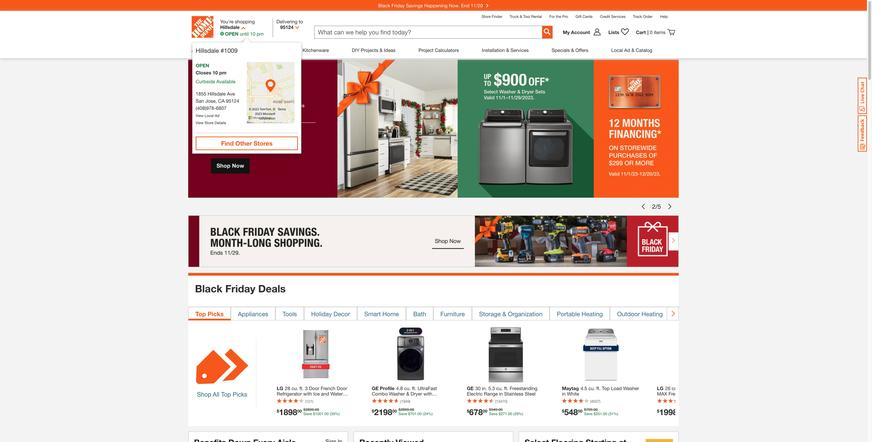 Task type: vqa. For each thing, say whether or not it's contained in the screenshot.


Task type: locate. For each thing, give the bounding box(es) containing it.
2 heating from the left
[[642, 310, 663, 318]]

1 vertical spatial home
[[383, 310, 399, 318]]

my
[[563, 29, 570, 35]]

0 horizontal spatial all
[[192, 47, 197, 53]]

truck
[[510, 14, 519, 19]]

0 vertical spatial 10
[[250, 31, 256, 37]]

cu. inside 4.8 cu. ft. ultrafast combo washer & dryer with ventless heat pump technology in carbon graphite
[[404, 386, 411, 392]]

pm for open until 10 pm
[[257, 31, 264, 37]]

1 horizontal spatial store
[[482, 14, 491, 19]]

. left 29
[[507, 412, 508, 416]]

0 vertical spatial steel
[[525, 391, 536, 397]]

10 for until
[[250, 31, 256, 37]]

view down the (408)978-
[[196, 114, 204, 118]]

ice right "craft"
[[321, 397, 327, 402]]

pm up the available
[[219, 70, 227, 76]]

0 horizontal spatial heating
[[582, 310, 603, 318]]

delivering
[[277, 19, 298, 24]]

0 horizontal spatial steel
[[298, 402, 308, 408]]

friday for deals
[[225, 283, 256, 295]]

2 save from the left
[[399, 412, 407, 416]]

0 horizontal spatial ice
[[314, 391, 320, 397]]

ft. inside "4.5 cu. ft. top load washer in white"
[[597, 386, 601, 392]]

and left "craft"
[[300, 397, 308, 402]]

0 horizontal spatial furniture
[[278, 47, 297, 53]]

san
[[196, 98, 204, 104]]

& up ( 1949 )
[[407, 391, 410, 397]]

10 right until
[[250, 31, 256, 37]]

0 horizontal spatial stainless
[[277, 402, 296, 408]]

furniture right decor,
[[278, 47, 297, 53]]

00 right 701
[[418, 412, 422, 416]]

local up view store details link
[[205, 114, 214, 118]]

)
[[312, 400, 313, 404], [410, 400, 411, 404], [507, 400, 508, 404], [600, 400, 601, 404]]

furniture right bath
[[441, 310, 465, 318]]

0 vertical spatial all
[[192, 47, 197, 53]]

door right 3
[[309, 386, 320, 392]]

local
[[612, 47, 623, 53], [205, 114, 214, 118]]

%) inside $ 1898 00 $ 2899 . 00 save $ 1001 . 00 ( 35 %)
[[335, 412, 340, 416]]

0 vertical spatial view
[[196, 114, 204, 118]]

home left decor,
[[249, 47, 262, 53]]

1 horizontal spatial services
[[612, 14, 626, 19]]

open left until
[[225, 31, 239, 37]]

save for 548
[[585, 412, 593, 416]]

0 horizontal spatial top
[[196, 310, 206, 318]]

heated workwear button
[[670, 307, 734, 321]]

washer inside 4.8 cu. ft. ultrafast combo washer & dryer with ventless heat pump technology in carbon graphite
[[389, 391, 405, 397]]

( inside $ 2198 00 $ 2899 . 00 save $ 701 . 00 ( 24 %)
[[423, 412, 424, 416]]

1 vertical spatial furniture
[[441, 310, 465, 318]]

holiday
[[311, 310, 332, 318]]

3
[[305, 386, 308, 392]]

0 vertical spatial friday
[[392, 3, 405, 8]]

0 vertical spatial open
[[225, 31, 239, 37]]

%) for 548
[[614, 412, 619, 416]]

black up top picks button
[[195, 283, 223, 295]]

4 ) from the left
[[600, 400, 601, 404]]

ge for ge profile
[[372, 386, 379, 392]]

washer inside "4.5 cu. ft. top load washer in white"
[[624, 386, 640, 392]]

ge
[[372, 386, 379, 392], [467, 386, 474, 392]]

2 2899 from the left
[[401, 408, 409, 412]]

cu. inside '28 cu. ft. 3 door french door refrigerator with ice and water dispenser and craft ice in printproof stainless steel'
[[292, 386, 298, 392]]

1 vertical spatial friday
[[225, 283, 256, 295]]

1 ge from the left
[[372, 386, 379, 392]]

save for 678
[[489, 412, 498, 416]]

00 down ( 1949 )
[[410, 408, 414, 412]]

( inside $ 678 00 $ 949 . 00 save $ 271 . 00 ( 29 %)
[[514, 412, 515, 416]]

washer right load
[[624, 386, 640, 392]]

00 right 799
[[594, 408, 598, 412]]

1 vertical spatial local
[[205, 114, 214, 118]]

ge left "30"
[[467, 386, 474, 392]]

all right shop
[[213, 391, 220, 398]]

ft. for 2198
[[412, 386, 417, 392]]

save inside $ 2198 00 $ 2899 . 00 save $ 701 . 00 ( 24 %)
[[399, 412, 407, 416]]

ad left 'catalog'
[[625, 47, 631, 53]]

1 %) from the left
[[335, 412, 340, 416]]

to
[[299, 19, 303, 24]]

open up 'closes'
[[196, 63, 209, 68]]

0 horizontal spatial with
[[303, 391, 312, 397]]

in inside 4.8 cu. ft. ultrafast combo washer & dryer with ventless heat pump technology in carbon graphite
[[442, 397, 446, 402]]

0 horizontal spatial pm
[[219, 70, 227, 76]]

. left "251"
[[593, 408, 594, 412]]

1 vertical spatial 95124
[[226, 98, 239, 104]]

heating for outdoor heating
[[642, 310, 663, 318]]

save
[[304, 412, 312, 416], [399, 412, 407, 416], [489, 412, 498, 416], [585, 412, 593, 416]]

%) inside $ 2198 00 $ 2899 . 00 save $ 701 . 00 ( 24 %)
[[428, 412, 433, 416]]

pm inside open closes 10 pm curbside available
[[219, 70, 227, 76]]

0 vertical spatial store
[[482, 14, 491, 19]]

my account link
[[563, 28, 605, 36]]

1 horizontal spatial lg
[[658, 386, 664, 392]]

ft. up ( 13470 ) at right
[[504, 386, 509, 392]]

happening
[[425, 3, 448, 8]]

with
[[303, 391, 312, 397], [424, 391, 433, 397]]

friday up the appliances button
[[225, 283, 256, 295]]

0 vertical spatial hillsdale
[[220, 24, 240, 30]]

#1009
[[221, 47, 238, 54]]

1 horizontal spatial furniture
[[441, 310, 465, 318]]

251
[[596, 412, 602, 416]]

95124 left to on the top left
[[280, 24, 294, 30]]

1 horizontal spatial steel
[[525, 391, 536, 397]]

10
[[250, 31, 256, 37], [213, 70, 218, 76]]

view local ad link
[[196, 114, 220, 118]]

cu. right the "4.8"
[[404, 386, 411, 392]]

0 horizontal spatial ad
[[215, 114, 220, 118]]

1 horizontal spatial 95124
[[280, 24, 294, 30]]

1 door from the left
[[309, 386, 320, 392]]

0 horizontal spatial local
[[205, 114, 214, 118]]

in
[[500, 391, 503, 397], [562, 391, 566, 397], [329, 397, 332, 402], [442, 397, 446, 402]]

1 vertical spatial steel
[[298, 402, 308, 408]]

2899 for 1898
[[306, 408, 314, 412]]

& right the "storage"
[[503, 310, 507, 318]]

1 horizontal spatial black
[[379, 3, 390, 8]]

rental
[[532, 14, 542, 19]]

friday left savings
[[392, 3, 405, 8]]

00 right "251"
[[604, 412, 608, 416]]

121
[[306, 400, 312, 404]]

1 vertical spatial pm
[[219, 70, 227, 76]]

0 vertical spatial picks
[[208, 310, 224, 318]]

black for black friday savings happening now. end 11/29
[[379, 3, 390, 8]]

top inside "4.5 cu. ft. top load washer in white"
[[602, 386, 610, 392]]

1 horizontal spatial 2899
[[401, 408, 409, 412]]

lists
[[609, 29, 620, 35]]

%) down 'printproof'
[[335, 412, 340, 416]]

heating right portable
[[582, 310, 603, 318]]

in up ( 13470 ) at right
[[500, 391, 503, 397]]

ge left the profile in the bottom of the page
[[372, 386, 379, 392]]

the home depot image
[[192, 16, 214, 38]]

2 cu. from the left
[[404, 386, 411, 392]]

help
[[661, 14, 668, 19]]

stainless down refrigerator
[[277, 402, 296, 408]]

washer for 2198
[[389, 391, 405, 397]]

home decor, furniture & kitchenware
[[249, 47, 329, 53]]

2 horizontal spatial top
[[602, 386, 610, 392]]

%) right 271
[[519, 412, 524, 416]]

2899
[[306, 408, 314, 412], [401, 408, 409, 412]]

0
[[650, 29, 653, 35]]

0 horizontal spatial store
[[205, 121, 214, 125]]

in right technology
[[442, 397, 446, 402]]

lg up $ 1998
[[658, 386, 664, 392]]

2 ) from the left
[[410, 400, 411, 404]]

cu. right 5.3
[[497, 386, 503, 392]]

00 left 799
[[578, 409, 583, 414]]

all
[[192, 47, 197, 53], [213, 391, 220, 398]]

( right "251"
[[609, 412, 610, 416]]

4 save from the left
[[585, 412, 593, 416]]

1 horizontal spatial friday
[[392, 3, 405, 8]]

ft. inside '30 in. 5.3 cu. ft. freestanding electric range in stainless steel'
[[504, 386, 509, 392]]

4 cu. from the left
[[589, 386, 595, 392]]

available
[[217, 79, 236, 84]]

2 view from the top
[[196, 121, 204, 125]]

store left 'finder'
[[482, 14, 491, 19]]

heating left next arrow "icon"
[[642, 310, 663, 318]]

outdoor heating button
[[610, 307, 670, 321]]

0 horizontal spatial home
[[249, 47, 262, 53]]

678
[[470, 408, 483, 417]]

specials & offers link
[[552, 42, 589, 58]]

1 lg from the left
[[277, 386, 283, 392]]

1 horizontal spatial and
[[321, 391, 329, 397]]

1 horizontal spatial top
[[221, 391, 231, 398]]

35
[[331, 412, 335, 416]]

1 heating from the left
[[582, 310, 603, 318]]

$ 1998
[[658, 408, 678, 417]]

1 ft. from the left
[[300, 386, 304, 392]]

special buy logo image
[[646, 439, 673, 442]]

( 1949 )
[[400, 400, 411, 404]]

%) inside $ 678 00 $ 949 . 00 save $ 271 . 00 ( 29 %)
[[519, 412, 524, 416]]

10 right 'closes'
[[213, 70, 218, 76]]

save left "251"
[[585, 412, 593, 416]]

None text field
[[315, 26, 543, 38], [315, 26, 543, 38], [315, 26, 543, 38], [315, 26, 543, 38]]

( left "craft"
[[305, 400, 306, 404]]

shop
[[197, 391, 211, 398]]

black left savings
[[379, 3, 390, 8]]

0 vertical spatial ad
[[625, 47, 631, 53]]

0 vertical spatial stainless
[[505, 391, 524, 397]]

furniture
[[278, 47, 297, 53], [441, 310, 465, 318]]

13470
[[496, 400, 507, 404]]

1 cu. from the left
[[292, 386, 298, 392]]

hillsdale
[[220, 24, 240, 30], [196, 47, 219, 54], [208, 91, 226, 97]]

1 vertical spatial picks
[[233, 391, 247, 398]]

00 right 949
[[499, 408, 503, 412]]

with inside '28 cu. ft. 3 door french door refrigerator with ice and water dispenser and craft ice in printproof stainless steel'
[[303, 391, 312, 397]]

save down the "graphite"
[[399, 412, 407, 416]]

00 left 949
[[483, 409, 488, 414]]

ca
[[218, 98, 225, 104]]

and left water
[[321, 391, 329, 397]]

2899 inside $ 2198 00 $ 2899 . 00 save $ 701 . 00 ( 24 %)
[[401, 408, 409, 412]]

0 horizontal spatial 2899
[[306, 408, 314, 412]]

top inside button
[[196, 310, 206, 318]]

with inside 4.8 cu. ft. ultrafast combo washer & dryer with ventless heat pump technology in carbon graphite
[[424, 391, 433, 397]]

0 horizontal spatial 10
[[213, 70, 218, 76]]

0 vertical spatial black
[[379, 3, 390, 8]]

1 vertical spatial stainless
[[277, 402, 296, 408]]

top
[[196, 310, 206, 318], [602, 386, 610, 392], [221, 391, 231, 398]]

0 vertical spatial services
[[612, 14, 626, 19]]

black
[[379, 3, 390, 8], [195, 283, 223, 295]]

1 horizontal spatial ge
[[467, 386, 474, 392]]

2 %) from the left
[[428, 412, 433, 416]]

open for open until 10 pm
[[225, 31, 239, 37]]

4 ft. from the left
[[597, 386, 601, 392]]

local down 'lists' link
[[612, 47, 623, 53]]

0 vertical spatial 95124
[[280, 24, 294, 30]]

1 horizontal spatial pm
[[257, 31, 264, 37]]

) for 2198
[[410, 400, 411, 404]]

tool
[[524, 14, 531, 19]]

1 vertical spatial 10
[[213, 70, 218, 76]]

1 horizontal spatial washer
[[624, 386, 640, 392]]

save left 1001
[[304, 412, 312, 416]]

the
[[556, 14, 562, 19]]

( right 271
[[514, 412, 515, 416]]

pm right until
[[257, 31, 264, 37]]

1 vertical spatial hillsdale
[[196, 47, 219, 54]]

ice right 3
[[314, 391, 320, 397]]

( up 949
[[496, 400, 496, 404]]

2 vertical spatial hillsdale
[[208, 91, 226, 97]]

catalog
[[636, 47, 653, 53]]

1 save from the left
[[304, 412, 312, 416]]

0 horizontal spatial friday
[[225, 283, 256, 295]]

lists link
[[605, 28, 633, 36]]

0 horizontal spatial open
[[196, 63, 209, 68]]

credit services link
[[600, 14, 626, 19]]

smart
[[365, 310, 381, 318]]

2 ft. from the left
[[412, 386, 417, 392]]

3 ) from the left
[[507, 400, 508, 404]]

open closes 10 pm curbside available
[[196, 63, 236, 84]]

cu. inside "4.5 cu. ft. top load washer in white"
[[589, 386, 595, 392]]

door
[[309, 386, 320, 392], [337, 386, 347, 392]]

1 horizontal spatial 10
[[250, 31, 256, 37]]

1 horizontal spatial open
[[225, 31, 239, 37]]

save inside $ 548 00 $ 799 . 00 save $ 251 . 00 ( 31 %)
[[585, 412, 593, 416]]

( right 701
[[423, 412, 424, 416]]

image for up to $2300 off* select kitchen brand bundles + up to $900 off* select laundry sets shop now image
[[188, 60, 679, 198]]

white
[[567, 391, 580, 397]]

feedback link image
[[858, 115, 868, 152]]

all departments
[[192, 47, 226, 53]]

( right 1001
[[330, 412, 331, 416]]

in left white
[[562, 391, 566, 397]]

hillsdale for hillsdale
[[220, 24, 240, 30]]

dryer
[[411, 391, 422, 397]]

heated
[[678, 310, 698, 318]]

with up ( 121 )
[[303, 391, 312, 397]]

( 13470 )
[[496, 400, 508, 404]]

ft. inside 4.8 cu. ft. ultrafast combo washer & dryer with ventless heat pump technology in carbon graphite
[[412, 386, 417, 392]]

and
[[321, 391, 329, 397], [300, 397, 308, 402]]

in inside '28 cu. ft. 3 door french door refrigerator with ice and water dispenser and craft ice in printproof stainless steel'
[[329, 397, 332, 402]]

%) right "251"
[[614, 412, 619, 416]]

10 inside open closes 10 pm curbside available
[[213, 70, 218, 76]]

& inside 4.8 cu. ft. ultrafast combo washer & dryer with ventless heat pump technology in carbon graphite
[[407, 391, 410, 397]]

0 vertical spatial pm
[[257, 31, 264, 37]]

1 vertical spatial open
[[196, 63, 209, 68]]

ft. left 3
[[300, 386, 304, 392]]

departments
[[198, 47, 226, 53]]

range
[[484, 391, 498, 397]]

2 ge from the left
[[467, 386, 474, 392]]

cu.
[[292, 386, 298, 392], [404, 386, 411, 392], [497, 386, 503, 392], [589, 386, 595, 392]]

in down french
[[329, 397, 332, 402]]

savings
[[406, 3, 423, 8]]

.
[[314, 408, 315, 412], [409, 408, 410, 412], [498, 408, 499, 412], [593, 408, 594, 412], [324, 412, 325, 416], [417, 412, 418, 416], [507, 412, 508, 416], [602, 412, 604, 416]]

4.8 cu. ft. ultrafast combo washer & dryer with ventless heat pump technology in carbon graphite image
[[384, 328, 439, 383]]

1 horizontal spatial heating
[[642, 310, 663, 318]]

washer up the "graphite"
[[389, 391, 405, 397]]

all left departments
[[192, 47, 197, 53]]

open inside open closes 10 pm curbside available
[[196, 63, 209, 68]]

0 vertical spatial furniture
[[278, 47, 297, 53]]

decor,
[[263, 47, 277, 53]]

& left offers
[[572, 47, 575, 53]]

4 %) from the left
[[614, 412, 619, 416]]

refrigerator
[[277, 391, 302, 397]]

printproof
[[334, 397, 355, 402]]

0 horizontal spatial and
[[300, 397, 308, 402]]

save for 1898
[[304, 412, 312, 416]]

in inside '30 in. 5.3 cu. ft. freestanding electric range in stainless steel'
[[500, 391, 503, 397]]

ft. up 4507
[[597, 386, 601, 392]]

hillsdale #1009
[[196, 47, 238, 54]]

ft. inside '28 cu. ft. 3 door french door refrigerator with ice and water dispenser and craft ice in printproof stainless steel'
[[300, 386, 304, 392]]

1 vertical spatial services
[[511, 47, 529, 53]]

door up 'printproof'
[[337, 386, 347, 392]]

1 vertical spatial black
[[195, 283, 223, 295]]

ft. up pump
[[412, 386, 417, 392]]

live chat image
[[858, 78, 868, 114]]

0 horizontal spatial lg
[[277, 386, 283, 392]]

terms
[[278, 108, 286, 111]]

cu. right 28
[[292, 386, 298, 392]]

1 2899 from the left
[[306, 408, 314, 412]]

3 cu. from the left
[[497, 386, 503, 392]]

1 horizontal spatial home
[[383, 310, 399, 318]]

( left pump
[[400, 400, 401, 404]]

2 lg from the left
[[658, 386, 664, 392]]

1 horizontal spatial with
[[424, 391, 433, 397]]

1 horizontal spatial ad
[[625, 47, 631, 53]]

2 / 5
[[653, 203, 662, 210]]

& left tool
[[520, 14, 523, 19]]

%) down technology
[[428, 412, 433, 416]]

2899 inside $ 1898 00 $ 2899 . 00 save $ 1001 . 00 ( 35 %)
[[306, 408, 314, 412]]

portable heating button
[[550, 307, 610, 321]]

1 horizontal spatial picks
[[233, 391, 247, 398]]

2
[[653, 203, 656, 210]]

1 horizontal spatial door
[[337, 386, 347, 392]]

cu. right 4.5 on the right bottom of the page
[[589, 386, 595, 392]]

0 horizontal spatial services
[[511, 47, 529, 53]]

1 vertical spatial view
[[196, 121, 204, 125]]

home right "smart"
[[383, 310, 399, 318]]

save inside $ 678 00 $ 949 . 00 save $ 271 . 00 ( 29 %)
[[489, 412, 498, 416]]

cu. for 548
[[589, 386, 595, 392]]

. left 31
[[602, 412, 604, 416]]

0 horizontal spatial ge
[[372, 386, 379, 392]]

furniture inside button
[[441, 310, 465, 318]]

%) inside $ 548 00 $ 799 . 00 save $ 251 . 00 ( 31 %)
[[614, 412, 619, 416]]

3 %) from the left
[[519, 412, 524, 416]]

3 ft. from the left
[[504, 386, 509, 392]]

2899 down ( 121 )
[[306, 408, 314, 412]]

heating inside 'button'
[[642, 310, 663, 318]]

ad up details
[[215, 114, 220, 118]]

0 horizontal spatial picks
[[208, 310, 224, 318]]

00 left 35
[[325, 412, 329, 416]]

00 down 'dispenser'
[[297, 409, 302, 414]]

track
[[633, 14, 642, 19]]

3 save from the left
[[489, 412, 498, 416]]

1 with from the left
[[303, 391, 312, 397]]

1998
[[660, 408, 678, 417]]

0 horizontal spatial 95124
[[226, 98, 239, 104]]

548
[[565, 408, 578, 417]]

1 horizontal spatial stainless
[[505, 391, 524, 397]]

95124 down ave
[[226, 98, 239, 104]]

1 vertical spatial store
[[205, 121, 214, 125]]

0 horizontal spatial washer
[[389, 391, 405, 397]]

& left kitchenware
[[298, 47, 301, 53]]

2899 down 1949
[[401, 408, 409, 412]]

0 horizontal spatial door
[[309, 386, 320, 392]]

pm for open closes 10 pm curbside available
[[219, 70, 227, 76]]

1 vertical spatial ad
[[215, 114, 220, 118]]

in inside "4.5 cu. ft. top load washer in white"
[[562, 391, 566, 397]]

1 ) from the left
[[312, 400, 313, 404]]

1 vertical spatial all
[[213, 391, 220, 398]]

outdoor
[[618, 310, 640, 318]]

& inside button
[[503, 310, 507, 318]]

2 door from the left
[[337, 386, 347, 392]]

ice
[[314, 391, 320, 397], [321, 397, 327, 402]]

lg
[[277, 386, 283, 392], [658, 386, 664, 392]]

friday for savings
[[392, 3, 405, 8]]

$
[[304, 408, 306, 412], [399, 408, 401, 412], [489, 408, 492, 412], [585, 408, 587, 412], [277, 409, 279, 414], [372, 409, 374, 414], [467, 409, 470, 414], [562, 409, 565, 414], [658, 409, 660, 414], [313, 412, 315, 416], [408, 412, 411, 416], [499, 412, 501, 416], [594, 412, 596, 416]]

& left 'catalog'
[[632, 47, 635, 53]]

1 horizontal spatial ice
[[321, 397, 327, 402]]

lg left 28
[[277, 386, 283, 392]]

0 horizontal spatial black
[[195, 283, 223, 295]]

with right dryer
[[424, 391, 433, 397]]

save inside $ 1898 00 $ 2899 . 00 save $ 1001 . 00 ( 35 %)
[[304, 412, 312, 416]]

heating inside button
[[582, 310, 603, 318]]

0 vertical spatial local
[[612, 47, 623, 53]]

view
[[196, 114, 204, 118], [196, 121, 204, 125]]

offers
[[576, 47, 589, 53]]

services right installation
[[511, 47, 529, 53]]

ge for ge
[[467, 386, 474, 392]]

save left 271
[[489, 412, 498, 416]]

2 with from the left
[[424, 391, 433, 397]]



Task type: describe. For each thing, give the bounding box(es) containing it.
outdoor heating
[[618, 310, 663, 318]]

1855 hillsdale ave san jose, ca 95124 (408)978-6807 view local ad view store details
[[196, 91, 239, 125]]

( 121 )
[[305, 400, 313, 404]]

previous slide image
[[641, 204, 647, 210]]

cards
[[583, 14, 593, 19]]

home decor, furniture & kitchenware link
[[249, 42, 329, 58]]

the home depot logo link
[[192, 16, 214, 39]]

29
[[515, 412, 519, 416]]

hillsdale inside '1855 hillsdale ave san jose, ca 95124 (408)978-6807 view local ad view store details'
[[208, 91, 226, 97]]

portable heating
[[557, 310, 603, 318]]

24
[[424, 412, 428, 416]]

ft. for 548
[[597, 386, 601, 392]]

specials
[[552, 47, 570, 53]]

top picks button
[[188, 307, 231, 321]]

pump
[[403, 397, 415, 402]]

credit
[[600, 14, 611, 19]]

& right installation
[[507, 47, 510, 53]]

storage & organization
[[479, 310, 543, 318]]

craft
[[309, 397, 320, 402]]

11/29
[[471, 3, 483, 8]]

%) for 1898
[[335, 412, 340, 416]]

31
[[610, 412, 614, 416]]

organization
[[508, 310, 543, 318]]

open for open closes 10 pm curbside available
[[196, 63, 209, 68]]

calculators
[[435, 47, 459, 53]]

holiday decor
[[311, 310, 350, 318]]

local inside '1855 hillsdale ave san jose, ca 95124 (408)978-6807 view local ad view store details'
[[205, 114, 214, 118]]

diy
[[352, 47, 360, 53]]

find
[[221, 140, 234, 147]]

black friday deals
[[195, 283, 286, 295]]

& left ideas
[[380, 47, 383, 53]]

next arrow image
[[670, 311, 676, 317]]

) for 1898
[[312, 400, 313, 404]]

maytag
[[562, 386, 579, 392]]

top picks
[[196, 310, 224, 318]]

0 vertical spatial home
[[249, 47, 262, 53]]

cu. for 2198
[[404, 386, 411, 392]]

cu. for 1898
[[292, 386, 298, 392]]

( 4507 )
[[591, 400, 601, 404]]

appliances
[[238, 310, 268, 318]]

black for black friday deals
[[195, 283, 223, 295]]

1855
[[196, 91, 206, 97]]

%) for 2198
[[428, 412, 433, 416]]

30 in. 5.3 cu. ft. freestanding electric range in stainless steel
[[467, 386, 538, 397]]

. left 24
[[417, 412, 418, 416]]

28 cu. ft. 3 door french door refrigerator with ice and water dispenser and craft ice in printproof stainless steel
[[277, 386, 355, 408]]

stainless inside '28 cu. ft. 3 door french door refrigerator with ice and water dispenser and craft ice in printproof stainless steel'
[[277, 402, 296, 408]]

/
[[656, 203, 658, 210]]

ft. for 1898
[[300, 386, 304, 392]]

picks inside button
[[208, 310, 224, 318]]

washer for 548
[[624, 386, 640, 392]]

account
[[571, 29, 590, 35]]

pro
[[563, 14, 568, 19]]

30 in. 5.3 cu. ft. freestanding electric range in stainless steel image
[[479, 328, 534, 383]]

end
[[461, 3, 470, 8]]

heat
[[391, 397, 401, 402]]

with for 1898
[[303, 391, 312, 397]]

specials & offers
[[552, 47, 589, 53]]

799
[[587, 408, 593, 412]]

949
[[492, 408, 498, 412]]

2899 for 2198
[[401, 408, 409, 412]]

. left 701
[[409, 408, 410, 412]]

electric
[[467, 391, 483, 397]]

submit search image
[[544, 28, 551, 35]]

ad inside '1855 hillsdale ave san jose, ca 95124 (408)978-6807 view local ad view store details'
[[215, 114, 220, 118]]

next slide image
[[668, 204, 673, 210]]

with for 2198
[[424, 391, 433, 397]]

hillsdale for hillsdale #1009
[[196, 47, 219, 54]]

1001
[[315, 412, 324, 416]]

find other stores link
[[196, 137, 298, 150]]

ultrafast
[[418, 386, 437, 392]]

store inside '1855 hillsdale ave san jose, ca 95124 (408)978-6807 view local ad view store details'
[[205, 121, 214, 125]]

stainless inside '30 in. 5.3 cu. ft. freestanding electric range in stainless steel'
[[505, 391, 524, 397]]

closes
[[196, 70, 211, 76]]

now.
[[449, 3, 460, 8]]

decor
[[334, 310, 350, 318]]

( inside $ 1898 00 $ 2899 . 00 save $ 1001 . 00 ( 35 %)
[[330, 412, 331, 416]]

credit services
[[600, 14, 626, 19]]

for the pro link
[[550, 14, 568, 19]]

95124 inside '1855 hillsdale ave san jose, ca 95124 (408)978-6807 view local ad view store details'
[[226, 98, 239, 104]]

sponsored banner image
[[188, 216, 679, 268]]

1 horizontal spatial all
[[213, 391, 220, 398]]

00 down "craft"
[[315, 408, 319, 412]]

00 down the "graphite"
[[393, 409, 397, 414]]

4.5 cu. ft. top load washer in white image
[[574, 328, 629, 383]]

you're
[[220, 19, 234, 24]]

local ad & catalog
[[612, 47, 653, 53]]

$ inside $ 1998
[[658, 409, 660, 414]]

28
[[285, 386, 290, 392]]

black friday savings happening now. end 11/29 link
[[379, 3, 489, 8]]

ideas
[[384, 47, 396, 53]]

gift
[[576, 14, 582, 19]]

delivering to
[[277, 19, 303, 24]]

deals
[[258, 283, 286, 295]]

technology
[[417, 397, 441, 402]]

. left 35
[[324, 412, 325, 416]]

) for 548
[[600, 400, 601, 404]]

10 for closes
[[213, 70, 218, 76]]

ventless
[[372, 397, 390, 402]]

30
[[476, 386, 481, 392]]

stores
[[254, 140, 273, 147]]

2198
[[374, 408, 393, 417]]

save for 2198
[[399, 412, 407, 416]]

1 horizontal spatial local
[[612, 47, 623, 53]]

home inside button
[[383, 310, 399, 318]]

diy projects & ideas link
[[352, 42, 396, 58]]

track order
[[633, 14, 653, 19]]

bath
[[414, 310, 426, 318]]

smart home button
[[357, 307, 406, 321]]

26 cu. ft. smart counter-depth max french door refrigerator with dual ice makers in printproof stainless steel image
[[669, 328, 724, 383]]

for
[[550, 14, 555, 19]]

heating for portable heating
[[582, 310, 603, 318]]

. left 1001
[[314, 408, 315, 412]]

4.8
[[397, 386, 403, 392]]

ge profile
[[372, 386, 395, 392]]

hillsdale #1009 link
[[196, 47, 238, 54]]

finder
[[492, 14, 503, 19]]

truck & tool rental link
[[510, 14, 542, 19]]

( inside $ 548 00 $ 799 . 00 save $ 251 . 00 ( 31 %)
[[609, 412, 610, 416]]

steel inside '28 cu. ft. 3 door french door refrigerator with ice and water dispenser and craft ice in printproof stainless steel'
[[298, 402, 308, 408]]

00 right 271
[[508, 412, 513, 416]]

heated workwear
[[678, 310, 727, 318]]

storage & organization button
[[472, 307, 550, 321]]

gift cards link
[[576, 14, 593, 19]]

smart home
[[365, 310, 399, 318]]

4507
[[592, 400, 600, 404]]

( up 799
[[591, 400, 592, 404]]

my account
[[563, 29, 590, 35]]

%) for 678
[[519, 412, 524, 416]]

) for 678
[[507, 400, 508, 404]]

store finder
[[482, 14, 503, 19]]

installation & services
[[482, 47, 529, 53]]

$ 548 00 $ 799 . 00 save $ 251 . 00 ( 31 %)
[[562, 408, 619, 417]]

0 items
[[650, 29, 666, 35]]

28 cu. ft. 3 door french door refrigerator with ice and water dispenser and craft ice in printproof stainless steel image
[[288, 328, 344, 383]]

tools
[[283, 310, 297, 318]]

cu. inside '30 in. 5.3 cu. ft. freestanding electric range in stainless steel'
[[497, 386, 503, 392]]

271
[[501, 412, 507, 416]]

steel inside '30 in. 5.3 cu. ft. freestanding electric range in stainless steel'
[[525, 391, 536, 397]]

. left 271
[[498, 408, 499, 412]]

workwear
[[699, 310, 727, 318]]

details
[[215, 121, 226, 125]]

1 view from the top
[[196, 114, 204, 118]]

all departments link
[[192, 42, 226, 58]]



